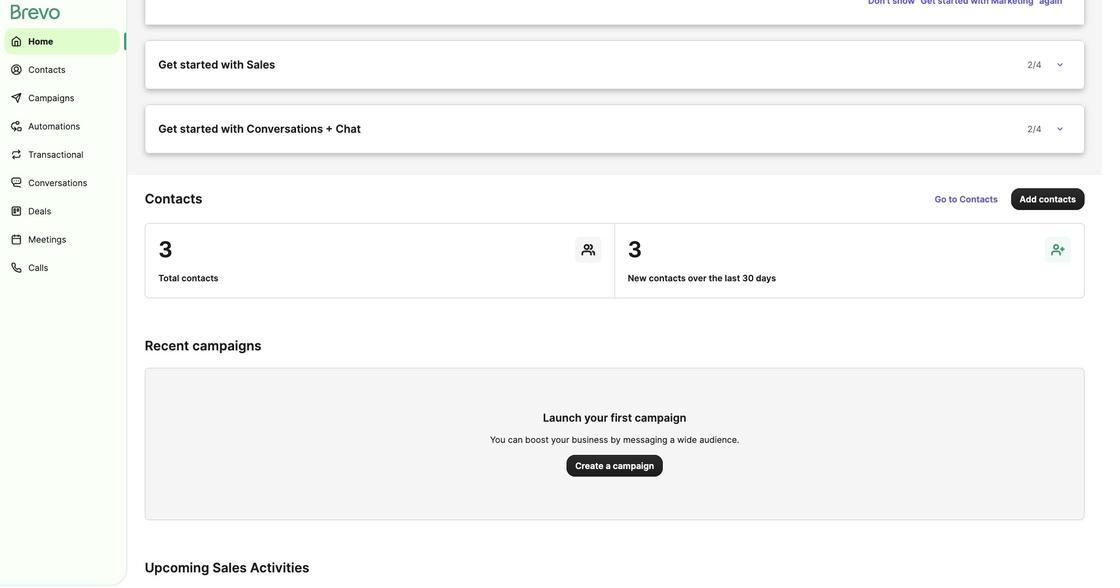 Task type: vqa. For each thing, say whether or not it's contained in the screenshot.
Header
no



Task type: describe. For each thing, give the bounding box(es) containing it.
go
[[935, 194, 947, 205]]

contacts for total
[[182, 273, 219, 284]]

0 horizontal spatial contacts
[[28, 64, 66, 75]]

recent
[[145, 338, 189, 354]]

add contacts
[[1020, 194, 1077, 205]]

+
[[326, 123, 333, 136]]

with for sales
[[221, 58, 244, 71]]

1 horizontal spatial contacts
[[145, 191, 203, 207]]

1 vertical spatial your
[[552, 435, 570, 445]]

new contacts over the last 30 days
[[628, 273, 777, 284]]

get started with sales
[[158, 58, 275, 71]]

upcoming sales activities
[[145, 560, 310, 576]]

recent campaigns
[[145, 338, 262, 354]]

contacts inside button
[[960, 194, 999, 205]]

0 vertical spatial conversations
[[247, 123, 323, 136]]

0 vertical spatial campaign
[[635, 412, 687, 425]]

days
[[756, 273, 777, 284]]

transactional
[[28, 149, 84, 160]]

campaigns
[[28, 93, 74, 103]]

boost
[[526, 435, 549, 445]]

create a campaign button
[[567, 455, 663, 477]]

activities
[[250, 560, 310, 576]]

/ for get started with conversations + chat
[[1033, 124, 1037, 135]]

get started with conversations + chat
[[158, 123, 361, 136]]

campaigns
[[192, 338, 262, 354]]

by
[[611, 435, 621, 445]]

messaging
[[624, 435, 668, 445]]

conversations inside "link"
[[28, 178, 87, 188]]

deals
[[28, 206, 51, 217]]

last
[[725, 273, 741, 284]]

create
[[576, 461, 604, 472]]

business
[[572, 435, 609, 445]]

/ for get started with sales
[[1033, 59, 1037, 70]]

started for get started with conversations + chat
[[180, 123, 218, 136]]

automations
[[28, 121, 80, 132]]

contacts for new
[[649, 273, 686, 284]]

30
[[743, 273, 754, 284]]

go to contacts button
[[927, 188, 1007, 210]]

automations link
[[4, 113, 120, 139]]

transactional link
[[4, 142, 120, 168]]

0 vertical spatial a
[[670, 435, 675, 445]]

over
[[688, 273, 707, 284]]



Task type: locate. For each thing, give the bounding box(es) containing it.
1 horizontal spatial a
[[670, 435, 675, 445]]

chat
[[336, 123, 361, 136]]

wide
[[678, 435, 697, 445]]

can
[[508, 435, 523, 445]]

2 3 from the left
[[628, 236, 642, 263]]

create a campaign
[[576, 461, 655, 472]]

calls link
[[4, 255, 120, 281]]

campaign up "messaging"
[[635, 412, 687, 425]]

3 for new contacts over the last 30 days
[[628, 236, 642, 263]]

1 vertical spatial 2
[[1028, 124, 1033, 135]]

get for get started with sales
[[158, 58, 177, 71]]

0 horizontal spatial 3
[[158, 236, 173, 263]]

1 vertical spatial a
[[606, 461, 611, 472]]

0 vertical spatial started
[[180, 58, 218, 71]]

new
[[628, 273, 647, 284]]

1 vertical spatial 2 / 4
[[1028, 124, 1042, 135]]

1 horizontal spatial 3
[[628, 236, 642, 263]]

0 vertical spatial get
[[158, 58, 177, 71]]

get for get started with conversations + chat
[[158, 123, 177, 136]]

1 horizontal spatial contacts
[[649, 273, 686, 284]]

contacts for add
[[1040, 194, 1077, 205]]

1 / from the top
[[1033, 59, 1037, 70]]

2 started from the top
[[180, 123, 218, 136]]

calls
[[28, 262, 48, 273]]

upcoming
[[145, 560, 209, 576]]

meetings link
[[4, 227, 120, 253]]

/
[[1033, 59, 1037, 70], [1033, 124, 1037, 135]]

0 vertical spatial sales
[[247, 58, 275, 71]]

1 4 from the top
[[1037, 59, 1042, 70]]

launch
[[543, 412, 582, 425]]

home link
[[4, 28, 120, 54]]

4
[[1037, 59, 1042, 70], [1037, 124, 1042, 135]]

get
[[158, 58, 177, 71], [158, 123, 177, 136]]

contacts left over
[[649, 273, 686, 284]]

meetings
[[28, 234, 66, 245]]

0 vertical spatial /
[[1033, 59, 1037, 70]]

2 horizontal spatial contacts
[[960, 194, 999, 205]]

0 horizontal spatial a
[[606, 461, 611, 472]]

contacts right total
[[182, 273, 219, 284]]

1 vertical spatial with
[[221, 123, 244, 136]]

2 / 4 for get started with conversations + chat
[[1028, 124, 1042, 135]]

go to contacts
[[935, 194, 999, 205]]

1 with from the top
[[221, 58, 244, 71]]

1 started from the top
[[180, 58, 218, 71]]

with
[[221, 58, 244, 71], [221, 123, 244, 136]]

0 vertical spatial 4
[[1037, 59, 1042, 70]]

3 up total
[[158, 236, 173, 263]]

2 / from the top
[[1033, 124, 1037, 135]]

the
[[709, 273, 723, 284]]

sales
[[247, 58, 275, 71], [213, 560, 247, 576]]

0 horizontal spatial conversations
[[28, 178, 87, 188]]

0 vertical spatial 2 / 4
[[1028, 59, 1042, 70]]

1 get from the top
[[158, 58, 177, 71]]

1 2 / 4 from the top
[[1028, 59, 1042, 70]]

1 horizontal spatial your
[[585, 412, 608, 425]]

conversations
[[247, 123, 323, 136], [28, 178, 87, 188]]

1 vertical spatial started
[[180, 123, 218, 136]]

1 3 from the left
[[158, 236, 173, 263]]

3
[[158, 236, 173, 263], [628, 236, 642, 263]]

to
[[949, 194, 958, 205]]

audience.
[[700, 435, 740, 445]]

add
[[1020, 194, 1037, 205]]

first
[[611, 412, 632, 425]]

campaign
[[635, 412, 687, 425], [613, 461, 655, 472]]

contacts link
[[4, 57, 120, 83]]

campaign down "messaging"
[[613, 461, 655, 472]]

contacts inside button
[[1040, 194, 1077, 205]]

contacts right add
[[1040, 194, 1077, 205]]

started
[[180, 58, 218, 71], [180, 123, 218, 136]]

contacts
[[28, 64, 66, 75], [145, 191, 203, 207], [960, 194, 999, 205]]

4 for get started with sales
[[1037, 59, 1042, 70]]

your down launch
[[552, 435, 570, 445]]

you
[[490, 435, 506, 445]]

a left wide
[[670, 435, 675, 445]]

2 4 from the top
[[1037, 124, 1042, 135]]

started for get started with sales
[[180, 58, 218, 71]]

a
[[670, 435, 675, 445], [606, 461, 611, 472]]

total
[[158, 273, 179, 284]]

1 2 from the top
[[1028, 59, 1033, 70]]

0 vertical spatial 2
[[1028, 59, 1033, 70]]

your
[[585, 412, 608, 425], [552, 435, 570, 445]]

deals link
[[4, 198, 120, 224]]

1 horizontal spatial conversations
[[247, 123, 323, 136]]

campaigns link
[[4, 85, 120, 111]]

home
[[28, 36, 53, 47]]

conversations down transactional
[[28, 178, 87, 188]]

2 for get started with sales
[[1028, 59, 1033, 70]]

1 vertical spatial 4
[[1037, 124, 1042, 135]]

0 vertical spatial with
[[221, 58, 244, 71]]

2 / 4
[[1028, 59, 1042, 70], [1028, 124, 1042, 135]]

launch your first campaign
[[543, 412, 687, 425]]

campaign inside create a campaign button
[[613, 461, 655, 472]]

0 vertical spatial your
[[585, 412, 608, 425]]

contacts
[[1040, 194, 1077, 205], [182, 273, 219, 284], [649, 273, 686, 284]]

1 vertical spatial conversations
[[28, 178, 87, 188]]

conversations link
[[4, 170, 120, 196]]

conversations left +
[[247, 123, 323, 136]]

2
[[1028, 59, 1033, 70], [1028, 124, 1033, 135]]

0 horizontal spatial your
[[552, 435, 570, 445]]

you can boost your business by messaging a wide audience.
[[490, 435, 740, 445]]

1 vertical spatial get
[[158, 123, 177, 136]]

1 vertical spatial sales
[[213, 560, 247, 576]]

a inside button
[[606, 461, 611, 472]]

2 2 from the top
[[1028, 124, 1033, 135]]

2 2 / 4 from the top
[[1028, 124, 1042, 135]]

2 / 4 for get started with sales
[[1028, 59, 1042, 70]]

your up business
[[585, 412, 608, 425]]

add contacts button
[[1012, 188, 1085, 210]]

with for conversations
[[221, 123, 244, 136]]

1 vertical spatial campaign
[[613, 461, 655, 472]]

4 for get started with conversations + chat
[[1037, 124, 1042, 135]]

2 get from the top
[[158, 123, 177, 136]]

1 vertical spatial /
[[1033, 124, 1037, 135]]

3 for total contacts
[[158, 236, 173, 263]]

2 horizontal spatial contacts
[[1040, 194, 1077, 205]]

0 horizontal spatial contacts
[[182, 273, 219, 284]]

total contacts
[[158, 273, 219, 284]]

2 with from the top
[[221, 123, 244, 136]]

3 up new
[[628, 236, 642, 263]]

a right the 'create'
[[606, 461, 611, 472]]

2 for get started with conversations + chat
[[1028, 124, 1033, 135]]



